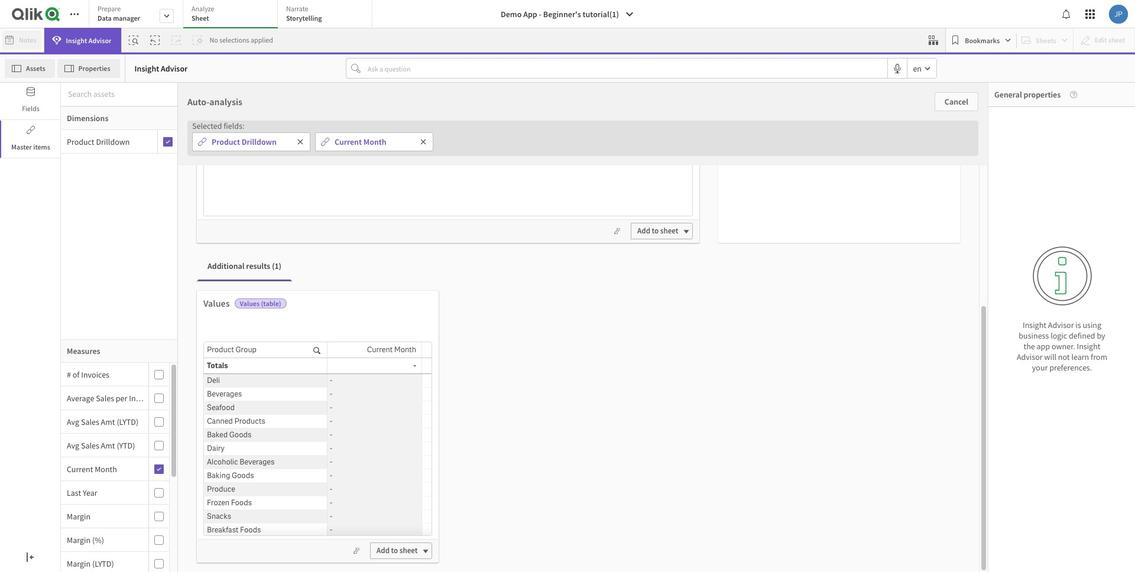 Task type: vqa. For each thing, say whether or not it's contained in the screenshot.
topmost "Sense."
no



Task type: describe. For each thing, give the bounding box(es) containing it.
1 horizontal spatial drilldown
[[242, 137, 277, 147]]

alcoholic
[[207, 457, 238, 467]]

average sales per invoice by product group
[[954, 129, 1135, 141]]

drilldown inside menu item
[[96, 136, 130, 147]]

step back image
[[150, 35, 160, 45]]

too!
[[677, 251, 700, 268]]

1 vertical spatial current
[[367, 345, 393, 355]]

learn
[[1072, 352, 1089, 363]]

product treemap * the data set contains negative or zero values that cannot be shown in this chart. application
[[947, 327, 1135, 567]]

prepare
[[98, 4, 121, 13]]

assets
[[26, 64, 45, 72]]

product group
[[207, 345, 257, 355]]

0 horizontal spatial add to sheet button
[[370, 543, 432, 559]]

results
[[246, 261, 270, 272]]

italic image
[[61, 87, 69, 94]]

0 vertical spatial and
[[599, 83, 615, 95]]

per for average sales per invoice
[[116, 393, 127, 404]]

foods for breakfast foods
[[240, 525, 261, 535]]

manager
[[113, 14, 140, 22]]

margin down ask a question text field
[[617, 83, 647, 95]]

1 fields button from the left
[[0, 82, 60, 119]]

selected
[[192, 121, 222, 131]]

not
[[1058, 352, 1070, 363]]

2 vertical spatial selections
[[702, 232, 759, 250]]

analyze sheet
[[192, 4, 214, 22]]

margin button
[[61, 511, 146, 522]]

sales for avg sales amt (lytd)
[[81, 417, 99, 427]]

breakfast
[[207, 525, 239, 535]]

deselect field image for current month
[[420, 138, 427, 145]]

sales and margin by product group
[[574, 83, 724, 95]]

avg sales amt (lytd) menu item
[[61, 410, 169, 434]]

values (table)
[[240, 299, 281, 308]]

of inside "now that you see how qlik sense connects all of your data, go ahead and explore this sheet by making selections in the filters above. clicking in charts is another way to make selections so give that a try too!"
[[652, 160, 664, 177]]

sales for average sales per invoice by product group
[[991, 129, 1014, 141]]

avg for avg sales amt (ytd)
[[67, 440, 79, 451]]

sales for avg sales amt (ytd)
[[81, 440, 99, 451]]

qlik
[[710, 141, 732, 159]]

general
[[995, 89, 1022, 100]]

1 horizontal spatial group
[[698, 83, 724, 95]]

product drilldown button
[[61, 136, 155, 147]]

by down ask a question text field
[[649, 83, 659, 95]]

fields
[[22, 104, 39, 113]]

no
[[210, 35, 218, 44]]

insight advisor button
[[44, 28, 121, 53]]

deli
[[207, 375, 220, 386]]

current month menu item
[[61, 458, 169, 481]]

- for snacks
[[330, 511, 332, 522]]

grid containing product group
[[204, 342, 432, 572]]

way
[[629, 232, 652, 250]]

1 vertical spatial add to sheet
[[377, 546, 418, 556]]

of inside menu item
[[73, 369, 79, 380]]

1 horizontal spatial add to sheet
[[637, 226, 678, 236]]

0 vertical spatial month
[[364, 137, 387, 147]]

filters
[[721, 196, 753, 213]]

margin for margin (lytd)
[[67, 558, 91, 569]]

the inside "now that you see how qlik sense connects all of your data, go ahead and explore this sheet by making selections in the filters above. clicking in charts is another way to make selections so give that a try too!"
[[700, 196, 718, 213]]

personal
[[24, 556, 55, 566]]

bookmarks button
[[949, 31, 1014, 50]]

auto-analysis
[[187, 96, 242, 108]]

(lytd) inside menu item
[[92, 558, 114, 569]]

selected fields:
[[192, 121, 244, 131]]

year
[[83, 488, 97, 498]]

canned
[[207, 416, 233, 426]]

measures button
[[61, 339, 178, 363]]

(1)
[[272, 261, 282, 272]]

how
[[682, 141, 707, 159]]

- for alcoholic beverages
[[330, 457, 332, 467]]

alcoholic beverages
[[207, 457, 275, 467]]

product down selected fields:
[[212, 137, 240, 147]]

2 master items button from the left
[[1, 121, 60, 158]]

sales for average sales per invoice
[[96, 393, 114, 404]]

all
[[637, 160, 650, 177]]

sense
[[735, 141, 770, 159]]

try
[[659, 251, 674, 268]]

general properties
[[995, 89, 1061, 100]]

narrate storytelling
[[286, 4, 322, 22]]

1 vertical spatial that
[[624, 251, 647, 268]]

- for deli
[[330, 375, 332, 386]]

@ inside note body text box
[[9, 143, 16, 154]]

margin (%) button
[[61, 535, 146, 545]]

zero
[[1072, 550, 1086, 560]]

goods for baking goods
[[232, 471, 254, 481]]

margin (%)
[[67, 535, 104, 545]]

last year menu item
[[61, 481, 169, 505]]

treemap
[[990, 333, 1028, 346]]

average for average sales per invoice
[[67, 393, 94, 404]]

- inside demo app - beginner's tutorial(1) 'button'
[[539, 9, 542, 20]]

1 vertical spatial add
[[377, 546, 390, 556]]

1 horizontal spatial selections
[[626, 196, 684, 213]]

by inside the insight advisor is using business logic defined by the app owner. insight advisor will not learn from your preferences.
[[1097, 331, 1106, 341]]

another
[[582, 232, 626, 250]]

help image
[[1061, 91, 1078, 98]]

logic
[[1051, 331, 1067, 341]]

explore
[[643, 178, 685, 195]]

ahead
[[582, 178, 616, 195]]

product treemap
[[954, 333, 1028, 346]]

(table)
[[261, 299, 281, 308]]

margin (%) menu item
[[61, 529, 169, 552]]

@ inside button
[[38, 60, 48, 73]]

1 vertical spatial beverages
[[240, 457, 275, 467]]

. press space to sort on this column. element
[[422, 342, 431, 358]]

breakfast foods
[[207, 525, 261, 535]]

cancel button
[[935, 92, 979, 111]]

current inside current month menu item
[[67, 464, 93, 475]]

dimensions button
[[61, 106, 178, 130]]

last year button
[[61, 488, 146, 498]]

product inside "application"
[[1077, 129, 1112, 141]]

baking goods
[[207, 471, 254, 481]]

margin menu item
[[61, 505, 169, 529]]

give
[[598, 251, 621, 268]]

avg sales amt (lytd) button
[[61, 417, 146, 427]]

that inside product treemap * the data set contains negative or zero values that cannot be shown in this chart. application
[[1111, 550, 1125, 560]]

- for frozen foods
[[330, 498, 332, 508]]

bold element
[[41, 83, 58, 98]]

goods for baked goods
[[229, 430, 252, 440]]

(%)
[[92, 535, 104, 545]]

fields:
[[224, 121, 244, 131]]

product inside application
[[954, 333, 989, 346]]

Search assets text field
[[61, 83, 178, 105]]

sheet inside "now that you see how qlik sense connects all of your data, go ahead and explore this sheet by making selections in the filters above. clicking in charts is another way to make selections so give that a try too!"
[[711, 178, 743, 195]]

foods for frozen foods
[[231, 498, 252, 508]]

Note Body text field
[[9, 134, 558, 466]]

analyze
[[192, 4, 214, 13]]

avg for avg sales amt (lytd)
[[67, 417, 79, 427]]

app
[[523, 9, 537, 20]]

Note title text field
[[9, 115, 558, 134]]

and inside "now that you see how qlik sense connects all of your data, go ahead and explore this sheet by making selections in the filters above. clicking in charts is another way to make selections so give that a try too!"
[[619, 178, 640, 195]]

per for average sales per invoice by product group
[[1016, 129, 1030, 141]]

now
[[582, 141, 609, 159]]

clicking
[[622, 214, 668, 231]]

narrate
[[286, 4, 308, 13]]

baked goods
[[207, 430, 252, 440]]

connects
[[582, 160, 635, 177]]

2 horizontal spatial month
[[394, 345, 416, 355]]

group inside "application"
[[1114, 129, 1135, 141]]

items
[[33, 143, 50, 151]]

average sales per invoice
[[67, 393, 154, 404]]

using
[[1083, 320, 1102, 331]]

avg sales amt (ytd)
[[67, 440, 135, 451]]

underline image
[[78, 87, 85, 94]]

business
[[1019, 331, 1049, 341]]

insight advisor inside dropdown button
[[66, 36, 111, 45]]

negative
[[1033, 550, 1062, 560]]

deselect field image for product drilldown
[[297, 138, 304, 145]]

no selections applied
[[210, 35, 273, 44]]

1 horizontal spatial current
[[335, 137, 362, 147]]

1 horizontal spatial sheet
[[660, 226, 678, 236]]



Task type: locate. For each thing, give the bounding box(es) containing it.
search image
[[313, 345, 320, 355]]

making
[[582, 196, 624, 213]]

goods down canned products
[[229, 430, 252, 440]]

- for dairy
[[330, 443, 332, 454]]

you
[[637, 141, 657, 159]]

@ left toggle formatting image
[[38, 60, 48, 73]]

month inside menu item
[[95, 464, 117, 475]]

1 horizontal spatial @
[[38, 60, 48, 73]]

0 horizontal spatial your
[[666, 160, 692, 177]]

by inside average sales per invoice by product group "application"
[[1065, 129, 1075, 141]]

margin down margin (%)
[[67, 558, 91, 569]]

per down '# of invoices' menu item
[[116, 393, 127, 404]]

margin left the (%)
[[67, 535, 91, 545]]

average for average sales per invoice by product group
[[954, 129, 989, 141]]

1 master items button from the left
[[0, 121, 60, 158]]

0 horizontal spatial and
[[599, 83, 615, 95]]

0 vertical spatial of
[[652, 160, 664, 177]]

margin (lytd)
[[67, 558, 114, 569]]

average down # of invoices at left
[[67, 393, 94, 404]]

insight up app at the right of the page
[[1023, 320, 1047, 331]]

1 vertical spatial add to sheet button
[[370, 543, 432, 559]]

amt for (lytd)
[[101, 417, 115, 427]]

values down additional
[[203, 297, 230, 309]]

- for totals
[[414, 361, 416, 371]]

1 horizontal spatial deselect field image
[[420, 138, 427, 145]]

selections tool image
[[929, 35, 939, 45]]

1 horizontal spatial add to sheet button
[[631, 223, 693, 240]]

insight up toggle formatting element
[[66, 36, 87, 45]]

advisor down data
[[89, 36, 111, 45]]

the up charts
[[700, 196, 718, 213]]

your inside the insight advisor is using business logic defined by the app owner. insight advisor will not learn from your preferences.
[[1032, 363, 1048, 373]]

2 vertical spatial current month
[[67, 464, 117, 475]]

product down ask a question text field
[[661, 83, 696, 95]]

insight advisor down the step back icon
[[135, 63, 188, 74]]

0 horizontal spatial add
[[377, 546, 390, 556]]

details image
[[496, 57, 520, 76]]

properties
[[1024, 89, 1061, 100]]

the inside the insight advisor is using business logic defined by the app owner. insight advisor will not learn from your preferences.
[[1024, 341, 1035, 352]]

grid
[[204, 342, 432, 572]]

products
[[234, 416, 265, 426]]

and down all
[[619, 178, 640, 195]]

current month button
[[61, 464, 146, 475]]

drilldown down dimensions 'button'
[[96, 136, 130, 147]]

0 horizontal spatial of
[[73, 369, 79, 380]]

0 vertical spatial amt
[[101, 417, 115, 427]]

now that you see how qlik sense connects all of your data, go ahead and explore this sheet by making selections in the filters above. clicking in charts is another way to make selections so give that a try too!
[[582, 141, 770, 268]]

product inside menu item
[[67, 136, 94, 147]]

0 vertical spatial @
[[38, 60, 48, 73]]

2 fields button from the left
[[1, 82, 60, 119]]

tab list
[[89, 0, 377, 30]]

is inside the insight advisor is using business logic defined by the app owner. insight advisor will not learn from your preferences.
[[1076, 320, 1081, 331]]

# of invoices menu item
[[61, 363, 169, 387]]

1 horizontal spatial product drilldown
[[212, 137, 277, 147]]

product drilldown down fields:
[[212, 137, 277, 147]]

is inside "now that you see how qlik sense connects all of your data, go ahead and explore this sheet by making selections in the filters above. clicking in charts is another way to make selections so give that a try too!"
[[722, 214, 732, 231]]

in up make
[[670, 214, 681, 231]]

1 horizontal spatial is
[[1076, 320, 1081, 331]]

sales up avg sales amt (lytd) button
[[96, 393, 114, 404]]

toggle formatting element
[[57, 57, 81, 76]]

2 avg from the top
[[67, 440, 79, 451]]

(lytd) inside menu item
[[117, 417, 138, 427]]

totals
[[207, 361, 228, 371]]

1 vertical spatial sheet
[[660, 226, 678, 236]]

0 horizontal spatial insight advisor
[[66, 36, 111, 45]]

- for canned products
[[330, 416, 332, 426]]

in down this
[[687, 196, 697, 213]]

(lytd) up the (ytd)
[[117, 417, 138, 427]]

product inside grid
[[207, 345, 234, 355]]

current
[[335, 137, 362, 147], [367, 345, 393, 355], [67, 464, 93, 475]]

advisor left will
[[1017, 352, 1043, 363]]

1 vertical spatial in
[[670, 214, 681, 231]]

0 vertical spatial add to sheet button
[[631, 223, 693, 240]]

margin down last year
[[67, 511, 91, 522]]

smart search image
[[129, 35, 139, 45]]

product up the totals
[[207, 345, 234, 355]]

0 vertical spatial in
[[687, 196, 697, 213]]

invoice inside average sales per invoice by product group "application"
[[1032, 129, 1064, 141]]

assets button
[[5, 59, 55, 78]]

sales down ask a question text field
[[574, 83, 597, 95]]

owner.
[[1052, 341, 1075, 352]]

*
[[954, 550, 958, 560]]

1 horizontal spatial the
[[1024, 341, 1035, 352]]

2 horizontal spatial sheet
[[711, 178, 743, 195]]

is down filters
[[722, 214, 732, 231]]

by up filters
[[745, 178, 759, 195]]

contains
[[1002, 550, 1031, 560]]

product left the treemap
[[954, 333, 989, 346]]

0 vertical spatial insight advisor
[[66, 36, 111, 45]]

2 horizontal spatial current
[[367, 345, 393, 355]]

2 vertical spatial sheet
[[400, 546, 418, 556]]

@
[[38, 60, 48, 73], [9, 143, 16, 154]]

set
[[990, 550, 1000, 560]]

1 horizontal spatial add
[[637, 226, 650, 236]]

collapse element
[[520, 57, 543, 76]]

per inside menu item
[[116, 393, 127, 404]]

data,
[[694, 160, 723, 177]]

2 deselect field image from the left
[[420, 138, 427, 145]]

tutorial(1)
[[583, 9, 619, 20]]

of right the "#"
[[73, 369, 79, 380]]

invoice down properties on the top of page
[[1032, 129, 1064, 141]]

- for baked goods
[[330, 430, 332, 440]]

selections
[[219, 35, 249, 44], [626, 196, 684, 213], [702, 232, 759, 250]]

1 vertical spatial your
[[1032, 363, 1048, 373]]

baking
[[207, 471, 230, 481]]

average sales per invoice by product group application
[[947, 122, 1135, 322]]

avg sales amt (ytd) menu item
[[61, 434, 169, 458]]

margin (lytd) menu item
[[61, 552, 169, 572]]

0 horizontal spatial values
[[203, 297, 230, 309]]

0 horizontal spatial drilldown
[[96, 136, 130, 147]]

1 vertical spatial insight advisor
[[135, 63, 188, 74]]

a
[[650, 251, 656, 268]]

0 vertical spatial invoice
[[1032, 129, 1064, 141]]

- for produce
[[330, 484, 332, 494]]

0 horizontal spatial (lytd)
[[92, 558, 114, 569]]

0 horizontal spatial average
[[67, 393, 94, 404]]

1 vertical spatial amt
[[101, 440, 115, 451]]

0 horizontal spatial selections
[[219, 35, 249, 44]]

1 vertical spatial and
[[619, 178, 640, 195]]

data
[[973, 550, 989, 560]]

insight advisor
[[66, 36, 111, 45], [135, 63, 188, 74]]

Ask a question text field
[[365, 59, 888, 78]]

drilldown down fields:
[[242, 137, 277, 147]]

that left can on the bottom right
[[1111, 550, 1125, 560]]

add to sheet button
[[631, 223, 693, 240], [370, 543, 432, 559]]

deselect field image
[[297, 138, 304, 145], [420, 138, 427, 145]]

by right the defined
[[1097, 331, 1106, 341]]

goods down alcoholic beverages
[[232, 471, 254, 481]]

and
[[599, 83, 615, 95], [619, 178, 640, 195]]

1 vertical spatial group
[[1114, 129, 1135, 141]]

auto-
[[187, 96, 209, 108]]

seafood
[[207, 403, 235, 413]]

the left app at the right of the page
[[1024, 341, 1035, 352]]

0 horizontal spatial add to sheet
[[377, 546, 418, 556]]

dairy
[[207, 443, 225, 454]]

charts
[[683, 214, 719, 231]]

2 vertical spatial that
[[1111, 550, 1125, 560]]

insight advisor down data
[[66, 36, 111, 45]]

amt inside menu item
[[101, 417, 115, 427]]

1 horizontal spatial in
[[687, 196, 697, 213]]

your inside "now that you see how qlik sense connects all of your data, go ahead and explore this sheet by making selections in the filters above. clicking in charts is another way to make selections so give that a try too!"
[[666, 160, 692, 177]]

1 vertical spatial average
[[67, 393, 94, 404]]

or
[[1063, 550, 1070, 560]]

product down help icon
[[1077, 129, 1112, 141]]

toggle formatting image
[[62, 62, 71, 72]]

values
[[1087, 550, 1109, 560]]

0 vertical spatial your
[[666, 160, 692, 177]]

1 horizontal spatial per
[[1016, 129, 1030, 141]]

selections right no
[[219, 35, 249, 44]]

average down cancel button
[[954, 129, 989, 141]]

can
[[1126, 550, 1135, 560]]

1 vertical spatial current month
[[367, 345, 416, 355]]

1 vertical spatial month
[[394, 345, 416, 355]]

1 avg from the top
[[67, 417, 79, 427]]

2 vertical spatial month
[[95, 464, 117, 475]]

1 vertical spatial the
[[1024, 341, 1035, 352]]

invoice for average sales per invoice
[[129, 393, 154, 404]]

avg inside menu item
[[67, 440, 79, 451]]

margin inside "menu item"
[[67, 511, 91, 522]]

tab list containing prepare
[[89, 0, 377, 30]]

insight advisor is using business logic defined by the app owner. insight advisor will not learn from your preferences.
[[1017, 320, 1108, 373]]

properties button
[[57, 59, 120, 78]]

beverages up baking goods
[[240, 457, 275, 467]]

is
[[722, 214, 732, 231], [1076, 320, 1081, 331]]

product down dimensions
[[67, 136, 94, 147]]

1 horizontal spatial month
[[364, 137, 387, 147]]

insight inside dropdown button
[[66, 36, 87, 45]]

sales up avg sales amt (ytd) in the bottom left of the page
[[81, 417, 99, 427]]

0 horizontal spatial month
[[95, 464, 117, 475]]

@ left items
[[9, 143, 16, 154]]

is left using
[[1076, 320, 1081, 331]]

frozen foods
[[207, 498, 252, 508]]

- for baking goods
[[330, 471, 332, 481]]

- for breakfast foods
[[330, 525, 332, 535]]

0 vertical spatial avg
[[67, 417, 79, 427]]

sales down general
[[991, 129, 1014, 141]]

and down ask a question text field
[[599, 83, 615, 95]]

by inside "now that you see how qlik sense connects all of your data, go ahead and explore this sheet by making selections in the filters above. clicking in charts is another way to make selections so give that a try too!"
[[745, 178, 759, 195]]

0 vertical spatial current month
[[335, 137, 387, 147]]

your
[[666, 160, 692, 177], [1032, 363, 1048, 373]]

(lytd) down margin (%) button
[[92, 558, 114, 569]]

will
[[1044, 352, 1057, 363]]

canned products
[[207, 416, 265, 426]]

0 vertical spatial is
[[722, 214, 732, 231]]

1 horizontal spatial your
[[1032, 363, 1048, 373]]

0 vertical spatial that
[[611, 141, 634, 159]]

back image
[[9, 62, 19, 72]]

0 horizontal spatial product drilldown
[[67, 136, 130, 147]]

invoice down '# of invoices' menu item
[[129, 393, 154, 404]]

advisor up auto-
[[161, 63, 188, 74]]

above.
[[582, 214, 619, 231]]

(ytd)
[[117, 440, 135, 451]]

master items button
[[0, 121, 60, 158], [1, 121, 60, 158]]

avg up avg sales amt (ytd) in the bottom left of the page
[[67, 417, 79, 427]]

this
[[687, 178, 709, 195]]

current month
[[335, 137, 387, 147], [367, 345, 416, 355], [67, 464, 117, 475]]

of right all
[[652, 160, 664, 177]]

0 horizontal spatial sheet
[[400, 546, 418, 556]]

menu
[[61, 363, 169, 572]]

goods
[[229, 430, 252, 440], [232, 471, 254, 481]]

1 vertical spatial foods
[[240, 525, 261, 535]]

1 horizontal spatial (lytd)
[[117, 417, 138, 427]]

1 vertical spatial selections
[[626, 196, 684, 213]]

product drilldown inside the product drilldown menu item
[[67, 136, 130, 147]]

1 amt from the top
[[101, 417, 115, 427]]

beginner's
[[543, 9, 581, 20]]

james peterson image
[[1109, 5, 1128, 24]]

- for seafood
[[330, 403, 332, 413]]

average sales per invoice menu item
[[61, 387, 169, 410]]

selections down explore
[[626, 196, 684, 213]]

frozen
[[207, 498, 229, 508]]

amt for (ytd)
[[101, 440, 115, 451]]

0 vertical spatial (lytd)
[[117, 417, 138, 427]]

to inside "now that you see how qlik sense connects all of your data, go ahead and explore this sheet by making selections in the filters above. clicking in charts is another way to make selections so give that a try too!"
[[654, 232, 666, 250]]

demo
[[501, 9, 522, 20]]

per inside "application"
[[1016, 129, 1030, 141]]

2 amt from the top
[[101, 440, 115, 451]]

1 horizontal spatial insight advisor
[[135, 63, 188, 74]]

(lytd)
[[117, 417, 138, 427], [92, 558, 114, 569]]

avg down the avg sales amt (lytd)
[[67, 440, 79, 451]]

that up connects
[[611, 141, 634, 159]]

0 vertical spatial current
[[335, 137, 362, 147]]

0 vertical spatial add
[[637, 226, 650, 236]]

preferences.
[[1050, 363, 1092, 373]]

produce
[[207, 484, 235, 494]]

0 horizontal spatial in
[[670, 214, 681, 231]]

cancel
[[945, 96, 969, 107]]

average inside "application"
[[954, 129, 989, 141]]

avg sales amt (ytd) button
[[61, 440, 146, 451]]

average sales per invoice button
[[61, 393, 160, 404]]

sales inside "application"
[[991, 129, 1014, 141]]

#
[[67, 369, 71, 380]]

insight down the step back icon
[[135, 63, 159, 74]]

your down "see"
[[666, 160, 692, 177]]

data
[[98, 14, 112, 22]]

values for values
[[203, 297, 230, 309]]

1 vertical spatial per
[[116, 393, 127, 404]]

0 vertical spatial selections
[[219, 35, 249, 44]]

margin (lytd) button
[[61, 558, 146, 569]]

add
[[637, 226, 650, 236], [377, 546, 390, 556]]

avg sales amt (lytd)
[[67, 417, 138, 427]]

- for beverages
[[330, 389, 332, 399]]

0 vertical spatial foods
[[231, 498, 252, 508]]

2 vertical spatial group
[[236, 345, 257, 355]]

values left (table)
[[240, 299, 260, 308]]

1 deselect field image from the left
[[297, 138, 304, 145]]

0 vertical spatial beverages
[[207, 389, 242, 399]]

sales
[[574, 83, 597, 95], [991, 129, 1014, 141], [96, 393, 114, 404], [81, 417, 99, 427], [81, 440, 99, 451]]

foods right breakfast
[[240, 525, 261, 535]]

1 horizontal spatial values
[[240, 299, 260, 308]]

avg inside menu item
[[67, 417, 79, 427]]

baked
[[207, 430, 228, 440]]

en button
[[908, 59, 937, 78]]

menu containing # of invoices
[[61, 363, 169, 572]]

margin
[[617, 83, 647, 95], [67, 511, 91, 522], [67, 535, 91, 545], [67, 558, 91, 569]]

amt left the (ytd)
[[101, 440, 115, 451]]

1 vertical spatial is
[[1076, 320, 1081, 331]]

defined
[[1069, 331, 1095, 341]]

1 vertical spatial invoice
[[129, 393, 154, 404]]

en
[[913, 63, 922, 74]]

bookmarks
[[965, 36, 1000, 45]]

values for values (table)
[[240, 299, 260, 308]]

0 vertical spatial the
[[700, 196, 718, 213]]

margin for margin
[[67, 511, 91, 522]]

per down general properties
[[1016, 129, 1030, 141]]

1 horizontal spatial and
[[619, 178, 640, 195]]

by down help icon
[[1065, 129, 1075, 141]]

that
[[611, 141, 634, 159], [624, 251, 647, 268], [1111, 550, 1125, 560]]

1 vertical spatial of
[[73, 369, 79, 380]]

beverages up the seafood
[[207, 389, 242, 399]]

average inside menu item
[[67, 393, 94, 404]]

1 horizontal spatial invoice
[[1032, 129, 1064, 141]]

invoice for average sales per invoice by product group
[[1032, 129, 1064, 141]]

so
[[582, 251, 595, 268]]

0 vertical spatial group
[[698, 83, 724, 95]]

0 horizontal spatial deselect field image
[[297, 138, 304, 145]]

current month inside menu item
[[67, 464, 117, 475]]

margin for margin (%)
[[67, 535, 91, 545]]

0 horizontal spatial per
[[116, 393, 127, 404]]

0 horizontal spatial the
[[700, 196, 718, 213]]

storytelling
[[286, 14, 322, 22]]

additional results (1)
[[208, 261, 282, 272]]

insight down using
[[1077, 341, 1101, 352]]

sales inside menu item
[[81, 417, 99, 427]]

go
[[725, 160, 740, 177]]

1 vertical spatial @
[[9, 143, 16, 154]]

selections down charts
[[702, 232, 759, 250]]

1 horizontal spatial average
[[954, 129, 989, 141]]

product drilldown menu item
[[61, 130, 178, 154]]

advisor inside dropdown button
[[89, 36, 111, 45]]

0 vertical spatial average
[[954, 129, 989, 141]]

that left a
[[624, 251, 647, 268]]

1 vertical spatial goods
[[232, 471, 254, 481]]

your down app at the right of the page
[[1032, 363, 1048, 373]]

add to sheet
[[637, 226, 678, 236], [377, 546, 418, 556]]

master items
[[11, 143, 50, 151]]

demo app - beginner's tutorial(1) button
[[494, 5, 642, 24]]

amt down average sales per invoice
[[101, 417, 115, 427]]

now that you see how qlik sense connects all of your data, go ahead and explore this sheet by making selections in the filters above. clicking in charts is another way to make selections so give that a try too! application
[[0, 0, 1135, 572], [573, 122, 779, 567]]

additional
[[208, 261, 245, 272]]

invoice inside average sales per invoice menu item
[[129, 393, 154, 404]]

product drilldown down dimensions
[[67, 136, 130, 147]]

foods right frozen
[[231, 498, 252, 508]]

advisor up owner.
[[1048, 320, 1074, 331]]

beverages
[[207, 389, 242, 399], [240, 457, 275, 467]]

1 vertical spatial (lytd)
[[92, 558, 114, 569]]

properties
[[78, 64, 110, 72]]

sales down the avg sales amt (lytd)
[[81, 440, 99, 451]]

snacks
[[207, 511, 231, 522]]

amt inside menu item
[[101, 440, 115, 451]]

0 vertical spatial add to sheet
[[637, 226, 678, 236]]



